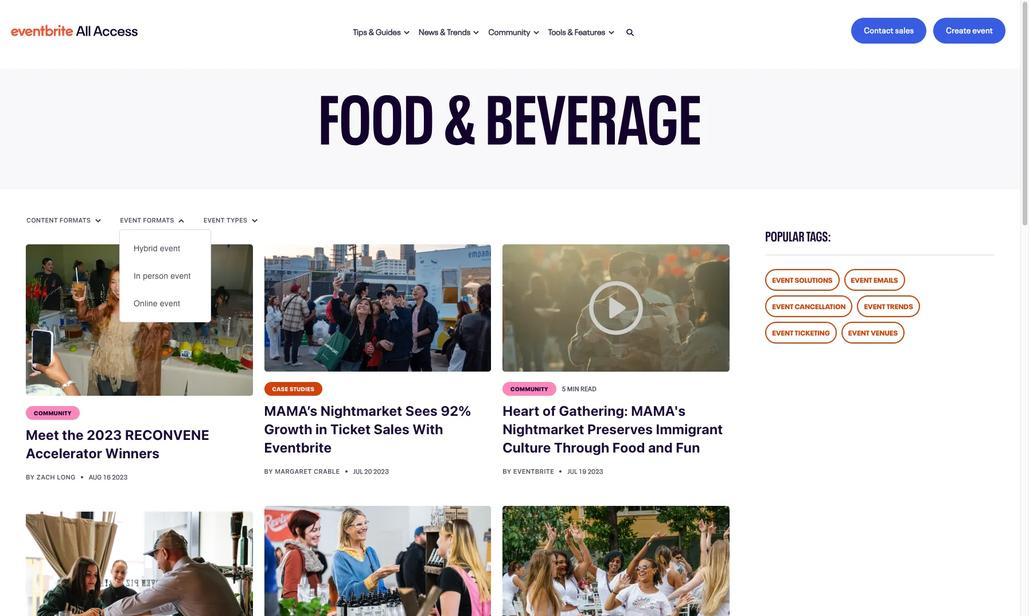 Task type: describe. For each thing, give the bounding box(es) containing it.
aug 16 2023
[[89, 472, 128, 481]]

arrow image for news & trends
[[474, 30, 480, 35]]

studies
[[290, 385, 315, 393]]

tips
[[353, 25, 367, 36]]

reconvene
[[125, 427, 210, 443]]

with
[[413, 422, 444, 438]]

formats for event
[[143, 216, 174, 224]]

heart of gathering: mama's nightmarket preserves immigrant culture through food and fun
[[503, 403, 723, 456]]

jul for culture
[[568, 467, 578, 476]]

event cancellation
[[773, 301, 846, 311]]

culture
[[503, 440, 551, 456]]

tips & guides
[[353, 25, 401, 36]]

immigrant
[[656, 422, 723, 438]]

& for tips
[[369, 25, 374, 36]]

event for event types
[[204, 216, 225, 224]]

ticket
[[331, 422, 371, 438]]

create event
[[947, 24, 994, 35]]

read
[[581, 384, 597, 393]]

meet the 2023 reconvene accelerator winners
[[26, 427, 210, 461]]

event ticketing
[[773, 327, 831, 338]]

crable
[[314, 468, 340, 476]]

arrow image
[[252, 219, 258, 223]]

online event link
[[120, 290, 211, 317]]

contact
[[865, 24, 894, 35]]

content formats button
[[26, 216, 102, 225]]

zach
[[36, 473, 55, 481]]

solutions
[[795, 274, 833, 285]]

meet
[[26, 427, 59, 443]]

mama's nightmarket heart of gathering feature image image
[[503, 245, 730, 372]]

two people trying syrup from a food vendor at an event image
[[264, 507, 491, 616]]

event ticketing link
[[766, 322, 837, 344]]

guides
[[376, 25, 401, 36]]

arrow image for content formats
[[95, 219, 101, 223]]

arrow image for community
[[534, 30, 540, 35]]

community for heart of gathering: mama's nightmarket preserves immigrant culture through food and fun
[[511, 385, 549, 393]]

ticketing
[[795, 327, 831, 338]]

case
[[272, 385, 289, 393]]

event types element
[[120, 230, 211, 323]]

people dancing at an event image
[[503, 507, 730, 616]]

arrow image for event formats
[[179, 219, 185, 223]]

create event link
[[934, 18, 1006, 44]]

tools & features link
[[544, 18, 619, 43]]

by margaret crable link
[[264, 468, 342, 476]]

aug
[[89, 472, 102, 481]]

trends
[[887, 301, 914, 311]]

arrow image for tools & features
[[609, 30, 615, 35]]

types
[[227, 216, 247, 224]]

content formats
[[26, 216, 92, 224]]

case studies
[[272, 385, 315, 393]]

and
[[649, 440, 673, 456]]

event for event venues
[[849, 327, 870, 338]]

19
[[579, 467, 587, 476]]

heart of gathering: mama's nightmarket preserves immigrant culture through food and fun link
[[503, 396, 730, 464]]

2023 for the
[[87, 427, 122, 443]]

hybrid event
[[134, 244, 180, 253]]

event for event solutions
[[773, 274, 794, 285]]

jul 19 2023
[[568, 467, 604, 476]]

emails
[[874, 274, 899, 285]]

preserves
[[588, 422, 653, 438]]

winners
[[105, 445, 160, 461]]

by eventbrite
[[503, 468, 556, 476]]

contact sales
[[865, 24, 915, 35]]

jul for sales
[[354, 467, 363, 476]]

trends
[[447, 25, 471, 36]]

case studies link
[[264, 383, 323, 396]]

mama's
[[631, 403, 686, 419]]

& for food
[[444, 60, 477, 162]]

food & beverage
[[319, 60, 702, 162]]

online event
[[134, 299, 180, 308]]

2023 for 19
[[588, 467, 604, 476]]

event for event cancellation
[[773, 301, 794, 311]]

news & trends
[[419, 25, 471, 36]]

event trends
[[865, 301, 914, 311]]

tools & features
[[549, 25, 606, 36]]

event emails
[[852, 274, 899, 285]]

event solutions link
[[766, 269, 840, 291]]

event inside 'in person event' link
[[171, 272, 191, 281]]

in
[[316, 422, 328, 438]]

event emails link
[[845, 269, 906, 291]]

& for news
[[440, 25, 446, 36]]

online
[[134, 299, 158, 308]]

accelerator
[[26, 445, 102, 461]]

contact sales link
[[852, 18, 927, 44]]

& for tools
[[568, 25, 573, 36]]

nightmarket inside heart of gathering: mama's nightmarket preserves immigrant culture through food and fun
[[503, 422, 585, 438]]



Task type: vqa. For each thing, say whether or not it's contained in the screenshot.
by zach long
yes



Task type: locate. For each thing, give the bounding box(es) containing it.
&
[[369, 25, 374, 36], [440, 25, 446, 36], [568, 25, 573, 36], [444, 60, 477, 162]]

0 horizontal spatial formats
[[60, 216, 91, 224]]

formats inside dropdown button
[[143, 216, 174, 224]]

0 vertical spatial community link
[[484, 18, 544, 43]]

popular
[[766, 225, 805, 245]]

hybrid
[[134, 244, 158, 253]]

1 vertical spatial nightmarket
[[503, 422, 585, 438]]

community link
[[484, 18, 544, 43], [503, 383, 557, 396], [26, 406, 80, 420]]

1 vertical spatial food
[[613, 440, 646, 456]]

2 jul from the left
[[568, 467, 578, 476]]

event
[[120, 216, 141, 224], [204, 216, 225, 224], [773, 274, 794, 285], [852, 274, 873, 285], [773, 301, 794, 311], [865, 301, 886, 311], [773, 327, 794, 338], [849, 327, 870, 338]]

in person event link
[[120, 262, 211, 290]]

2 vertical spatial community
[[34, 409, 72, 417]]

tags:
[[807, 225, 832, 245]]

popular tags:
[[766, 225, 832, 245]]

formats up the hybrid event
[[143, 216, 174, 224]]

growth
[[264, 422, 313, 438]]

1 horizontal spatial food
[[613, 440, 646, 456]]

2 horizontal spatial arrow image
[[609, 30, 615, 35]]

by left margaret
[[264, 468, 273, 476]]

1 jul from the left
[[354, 467, 363, 476]]

gathering:
[[559, 403, 628, 419]]

2023 right the
[[87, 427, 122, 443]]

mama's
[[264, 403, 318, 419]]

nightmarket up the ticket
[[321, 403, 403, 419]]

event for hybrid event
[[160, 244, 180, 253]]

event left types
[[204, 216, 225, 224]]

beverage
[[486, 60, 702, 162]]

fun
[[676, 440, 701, 456]]

1 horizontal spatial eventbrite
[[514, 468, 555, 476]]

create
[[947, 24, 972, 35]]

arrow image left 'tools'
[[534, 30, 540, 35]]

5
[[562, 384, 566, 393]]

news
[[419, 25, 439, 36]]

0 horizontal spatial arrow image
[[474, 30, 480, 35]]

event formats button
[[120, 216, 185, 225]]

community link up heart on the bottom of the page
[[503, 383, 557, 396]]

2023 right 16 at bottom left
[[112, 472, 128, 481]]

event for create event
[[973, 24, 994, 35]]

community for meet the 2023 reconvene accelerator winners
[[34, 409, 72, 417]]

2023 right 20
[[374, 467, 389, 476]]

sees
[[406, 403, 438, 419]]

meet the 2023 reconvene accelerator winners link
[[26, 420, 253, 469]]

arrow image inside 'event formats' dropdown button
[[179, 219, 185, 223]]

formats for content
[[60, 216, 91, 224]]

0 horizontal spatial nightmarket
[[321, 403, 403, 419]]

0 horizontal spatial eventbrite
[[264, 440, 332, 456]]

arrow image
[[474, 30, 480, 35], [534, 30, 540, 35], [609, 30, 615, 35]]

community up meet
[[34, 409, 72, 417]]

event
[[973, 24, 994, 35], [160, 244, 180, 253], [171, 272, 191, 281], [160, 299, 180, 308]]

event for event trends
[[865, 301, 886, 311]]

event inside hybrid event link
[[160, 244, 180, 253]]

2 vertical spatial community link
[[26, 406, 80, 420]]

0 vertical spatial eventbrite
[[264, 440, 332, 456]]

event left trends
[[865, 301, 886, 311]]

5 min read
[[562, 384, 597, 393]]

event left solutions in the top right of the page
[[773, 274, 794, 285]]

16
[[103, 472, 111, 481]]

community link for heart of gathering: mama's nightmarket preserves immigrant culture through food and fun
[[503, 383, 557, 396]]

event for event ticketing
[[773, 327, 794, 338]]

event inside "link"
[[852, 274, 873, 285]]

arrow image
[[95, 219, 101, 223], [179, 219, 185, 223]]

jul left "19"
[[568, 467, 578, 476]]

community
[[489, 25, 531, 36], [511, 385, 549, 393], [34, 409, 72, 417]]

event venues link
[[842, 322, 905, 344]]

event inside popup button
[[204, 216, 225, 224]]

by left zach
[[26, 473, 35, 481]]

0 horizontal spatial jul
[[354, 467, 363, 476]]

arrow image left search icon
[[609, 30, 615, 35]]

event for online event
[[160, 299, 180, 308]]

eventbrite down culture
[[514, 468, 555, 476]]

jul
[[354, 467, 363, 476], [568, 467, 578, 476]]

by for meet the 2023 reconvene accelerator winners
[[26, 473, 35, 481]]

eventbrite down growth
[[264, 440, 332, 456]]

event attendees in front of a food cart image
[[264, 245, 491, 372]]

event inside 'link'
[[773, 301, 794, 311]]

event types
[[204, 216, 249, 224]]

2023 inside meet the 2023 reconvene accelerator winners
[[87, 427, 122, 443]]

community up heart on the bottom of the page
[[511, 385, 549, 393]]

1 horizontal spatial arrow image
[[534, 30, 540, 35]]

event for event emails
[[852, 274, 873, 285]]

community link up meet
[[26, 406, 80, 420]]

hybrid event link
[[120, 235, 211, 262]]

jul 20 2023
[[354, 467, 389, 476]]

event for event formats
[[120, 216, 141, 224]]

event right online
[[160, 299, 180, 308]]

tools
[[549, 25, 566, 36]]

content
[[26, 216, 58, 224]]

person
[[143, 272, 168, 281]]

arrow image inside news & trends link
[[474, 30, 480, 35]]

by for mama's nightmarket sees 92% growth in ticket sales with eventbrite
[[264, 468, 273, 476]]

through
[[554, 440, 610, 456]]

event inside online event link
[[160, 299, 180, 308]]

2 horizontal spatial by
[[503, 468, 512, 476]]

nightmarket down of
[[503, 422, 585, 438]]

event inside dropdown button
[[120, 216, 141, 224]]

event up event ticketing
[[773, 301, 794, 311]]

formats right the content
[[60, 216, 91, 224]]

event formats
[[120, 216, 176, 224]]

nightmarket inside mama's nightmarket sees 92% growth in ticket sales with eventbrite
[[321, 403, 403, 419]]

0 horizontal spatial food
[[319, 60, 435, 162]]

formats inside popup button
[[60, 216, 91, 224]]

2023 for 20
[[374, 467, 389, 476]]

event right hybrid
[[160, 244, 180, 253]]

arrow image
[[404, 30, 410, 35]]

1 vertical spatial community link
[[503, 383, 557, 396]]

92%
[[441, 403, 472, 419]]

1 horizontal spatial jul
[[568, 467, 578, 476]]

community link for meet the 2023 reconvene accelerator winners
[[26, 406, 80, 420]]

sales
[[374, 422, 410, 438]]

arrow image inside tools & features link
[[609, 30, 615, 35]]

pizza-making class, macoletta, new york, ny image
[[26, 512, 253, 616]]

event cancellation link
[[766, 296, 853, 317]]

by zach long link
[[26, 473, 77, 481]]

min
[[568, 384, 580, 393]]

heart
[[503, 403, 540, 419]]

event inside create event link
[[973, 24, 994, 35]]

event solutions
[[773, 274, 833, 285]]

event right create
[[973, 24, 994, 35]]

event venues
[[849, 327, 898, 338]]

1 arrow image from the left
[[95, 219, 101, 223]]

0 vertical spatial nightmarket
[[321, 403, 403, 419]]

long
[[57, 473, 76, 481]]

in
[[134, 272, 141, 281]]

1 vertical spatial community
[[511, 385, 549, 393]]

eventbrite inside mama's nightmarket sees 92% growth in ticket sales with eventbrite
[[264, 440, 332, 456]]

2 formats from the left
[[143, 216, 174, 224]]

cancellation
[[795, 301, 846, 311]]

news & trends link
[[414, 18, 484, 43]]

20
[[364, 467, 372, 476]]

arrow image inside content formats popup button
[[95, 219, 101, 223]]

1 horizontal spatial formats
[[143, 216, 174, 224]]

by zach long
[[26, 473, 77, 481]]

3 arrow image from the left
[[609, 30, 615, 35]]

of
[[543, 403, 556, 419]]

by for heart of gathering: mama's nightmarket preserves immigrant culture through food and fun
[[503, 468, 512, 476]]

community link left 'tools'
[[484, 18, 544, 43]]

1 horizontal spatial nightmarket
[[503, 422, 585, 438]]

tips & guides link
[[349, 18, 414, 43]]

arrow image right content formats at the left top of page
[[95, 219, 101, 223]]

1 horizontal spatial by
[[264, 468, 273, 476]]

1 formats from the left
[[60, 216, 91, 224]]

1 horizontal spatial arrow image
[[179, 219, 185, 223]]

arrow image up hybrid event link
[[179, 219, 185, 223]]

event up hybrid
[[120, 216, 141, 224]]

by down culture
[[503, 468, 512, 476]]

venues
[[871, 327, 898, 338]]

2023 for 16
[[112, 472, 128, 481]]

0 horizontal spatial by
[[26, 473, 35, 481]]

0 vertical spatial food
[[319, 60, 435, 162]]

victoria loi holding two cups of coffee image
[[26, 245, 253, 396]]

0 horizontal spatial arrow image
[[95, 219, 101, 223]]

1 arrow image from the left
[[474, 30, 480, 35]]

margaret
[[275, 468, 312, 476]]

jul left 20
[[354, 467, 363, 476]]

sales
[[896, 24, 915, 35]]

0 vertical spatial community
[[489, 25, 531, 36]]

arrow image inside community link
[[534, 30, 540, 35]]

event left emails
[[852, 274, 873, 285]]

by eventbrite link
[[503, 468, 556, 476]]

arrow image right trends
[[474, 30, 480, 35]]

2023 right "19"
[[588, 467, 604, 476]]

community left 'tools'
[[489, 25, 531, 36]]

2023
[[87, 427, 122, 443], [374, 467, 389, 476], [588, 467, 604, 476], [112, 472, 128, 481]]

event right the person
[[171, 272, 191, 281]]

2 arrow image from the left
[[534, 30, 540, 35]]

event left the venues
[[849, 327, 870, 338]]

formats
[[60, 216, 91, 224], [143, 216, 174, 224]]

features
[[575, 25, 606, 36]]

food inside heart of gathering: mama's nightmarket preserves immigrant culture through food and fun
[[613, 440, 646, 456]]

mama's nightmarket sees 92% growth in ticket sales with eventbrite link
[[264, 396, 491, 464]]

food
[[319, 60, 435, 162], [613, 440, 646, 456]]

1 vertical spatial eventbrite
[[514, 468, 555, 476]]

event trends link
[[858, 296, 921, 317]]

in person event
[[134, 272, 191, 281]]

event types button
[[203, 216, 258, 225]]

search icon image
[[627, 28, 635, 37]]

event left ticketing
[[773, 327, 794, 338]]

by margaret crable
[[264, 468, 342, 476]]

mama's nightmarket sees 92% growth in ticket sales with eventbrite
[[264, 403, 472, 456]]

2 arrow image from the left
[[179, 219, 185, 223]]

logo eventbrite image
[[9, 20, 140, 41]]



